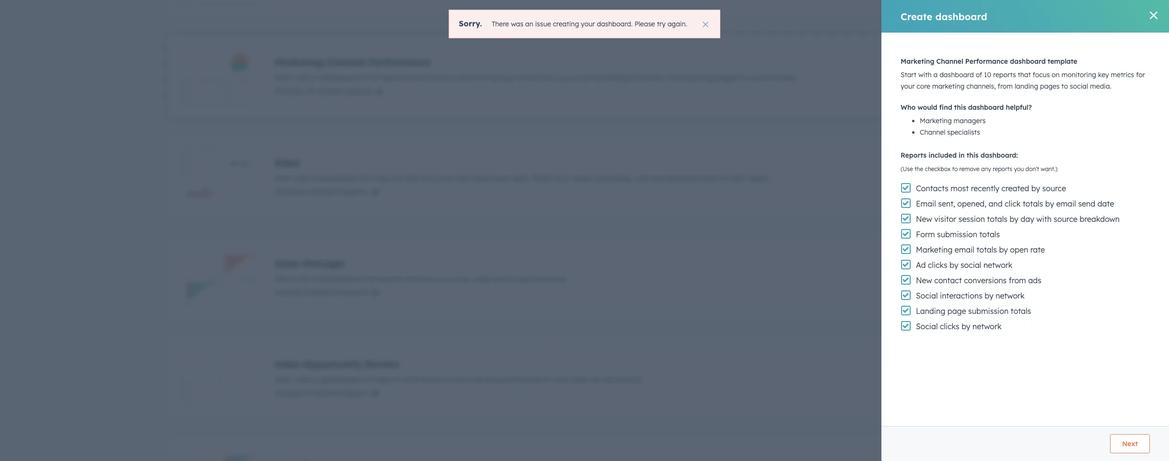 Task type: locate. For each thing, give the bounding box(es) containing it.
(use the checkbox to remove any reports you don't want.)
[[901, 165, 1057, 173]]

marketing down create
[[901, 57, 934, 66]]

0 vertical spatial in
[[959, 151, 965, 160]]

1 horizontal spatial 5
[[370, 173, 374, 183]]

channel inside marketing channel performance start with a dashboard of 10 reports that focus on monitoring key metrics for your core marketing channels, from landing pages to social media.
[[327, 56, 366, 68]]

4 includes from the top
[[275, 388, 305, 398]]

also
[[704, 173, 719, 183]]

1 horizontal spatial performance
[[965, 57, 1008, 66]]

0 vertical spatial this
[[954, 103, 966, 112]]

0 horizontal spatial this
[[954, 103, 966, 112]]

source down want.) at the top of page
[[1042, 184, 1066, 193]]

1 horizontal spatial this
[[967, 151, 979, 160]]

channels,
[[631, 73, 665, 82], [966, 82, 996, 91]]

dashboard down the opportunity
[[319, 375, 358, 384]]

2 horizontal spatial to
[[1061, 82, 1068, 91]]

1 vertical spatial in
[[721, 173, 728, 183]]

1 horizontal spatial core
[[917, 82, 930, 91]]

rate
[[1030, 245, 1045, 255]]

1 vertical spatial sales
[[571, 375, 589, 384]]

0 horizontal spatial 5
[[308, 187, 312, 196]]

key inside marketing channel performance start with a dashboard of 10 reports that focus on monitoring key metrics for your core marketing channels, from landing pages to social media.
[[500, 73, 513, 82]]

1 vertical spatial submission
[[968, 306, 1009, 316]]

submission down social interactions by network
[[968, 306, 1009, 316]]

clicks down "page"
[[940, 322, 959, 331]]

activities,
[[598, 173, 633, 183]]

pages inside marketing channel performance dashboard template start with a dashboard of 10 reports that focus on monitoring key metrics for your core marketing channels, from landing pages to social media.
[[1040, 82, 1060, 91]]

reports
[[993, 70, 1016, 79], [380, 73, 406, 82], [346, 86, 372, 96], [993, 165, 1012, 173], [376, 173, 403, 183], [342, 187, 368, 196], [377, 274, 403, 284], [342, 287, 368, 297], [376, 375, 402, 384], [342, 388, 368, 398]]

the
[[915, 165, 923, 173], [455, 375, 466, 384], [603, 375, 615, 384]]

start up who
[[901, 70, 916, 79]]

default for opportunity
[[314, 388, 339, 398]]

marketing for marketing channel performance start with a dashboard of 10 reports that focus on monitoring key metrics for your core marketing channels, from landing pages to social media.
[[275, 56, 324, 68]]

10
[[984, 70, 991, 79], [370, 73, 378, 82], [308, 86, 316, 96]]

that inside sales manager start with a dashboard of 8 reports that focus on your sales team's performance.
[[405, 274, 420, 284]]

dashboard inside who would find this dashboard helpful? marketing managers channel specialists
[[968, 103, 1004, 112]]

dashboard up includes 5 default reports
[[319, 173, 358, 183]]

0 horizontal spatial pages
[[715, 73, 738, 82]]

and
[[494, 173, 508, 183], [989, 199, 1003, 208]]

(use
[[901, 165, 913, 173]]

0 horizontal spatial performance
[[369, 56, 431, 68]]

0 horizontal spatial in
[[721, 173, 728, 183]]

9 down review
[[370, 375, 374, 384]]

network for social interactions by network
[[996, 291, 1025, 301]]

performance for marketing channel performance dashboard template start with a dashboard of 10 reports that focus on monitoring key metrics for your core marketing channels, from landing pages to social media.
[[965, 57, 1008, 66]]

who
[[901, 103, 916, 112]]

session
[[959, 214, 985, 224]]

with right activities,
[[635, 173, 650, 183]]

channels, inside marketing channel performance dashboard template start with a dashboard of 10 reports that focus on monitoring key metrics for your core marketing channels, from landing pages to social media.
[[966, 82, 996, 91]]

3 includes from the top
[[275, 287, 305, 297]]

dashboard up includes 10 default reports
[[319, 73, 358, 82]]

new contact conversions from ads
[[916, 276, 1041, 285]]

dashboard left "template"
[[1010, 57, 1046, 66]]

with inside marketing channel performance dashboard template start with a dashboard of 10 reports that focus on monitoring key metrics for your core marketing channels, from landing pages to social media.
[[918, 70, 932, 79]]

from
[[667, 73, 684, 82], [998, 82, 1013, 91], [1009, 276, 1026, 285]]

5 inside sales start with a dashboard of 5 reports that focus on your deals and sales. track your team's activities, with prospects but also in their deals.
[[370, 173, 374, 183]]

dashboard inside sales opportunity review start with a dashboard of 9 reports that focus on the overall performance of your sales for the month.
[[319, 375, 358, 384]]

opened,
[[957, 199, 986, 208]]

in up remove
[[959, 151, 965, 160]]

10 inside marketing channel performance start with a dashboard of 10 reports that focus on monitoring key metrics for your core marketing channels, from landing pages to social media.
[[370, 73, 378, 82]]

with up includes 9 default reports at the bottom left
[[295, 375, 310, 384]]

on inside marketing channel performance dashboard template start with a dashboard of 10 reports that focus on monitoring key metrics for your core marketing channels, from landing pages to social media.
[[1052, 70, 1060, 79]]

dashboard.
[[597, 20, 633, 28]]

2 social from the top
[[916, 322, 938, 331]]

marketing inside marketing channel performance start with a dashboard of 10 reports that focus on monitoring key metrics for your core marketing channels, from landing pages to social media.
[[275, 56, 324, 68]]

0 vertical spatial team's
[[572, 173, 596, 183]]

sales up includes 5 default reports
[[275, 156, 300, 168]]

default for start
[[314, 187, 340, 196]]

of up includes 8 default reports at the bottom left of the page
[[360, 274, 368, 284]]

5
[[370, 173, 374, 183], [308, 187, 312, 196]]

for inside marketing channel performance dashboard template start with a dashboard of 10 reports that focus on monitoring key metrics for your core marketing channels, from landing pages to social media.
[[1136, 70, 1145, 79]]

this inside who would find this dashboard helpful? marketing managers channel specialists
[[954, 103, 966, 112]]

managers
[[954, 116, 986, 125]]

team's
[[572, 173, 596, 183], [493, 274, 517, 284]]

but
[[690, 173, 702, 183]]

email up ad clicks by social network
[[955, 245, 974, 255]]

sales inside sales opportunity review start with a dashboard of 9 reports that focus on the overall performance of your sales for the month.
[[275, 358, 300, 370]]

this
[[954, 103, 966, 112], [967, 151, 979, 160]]

channel down "create dashboard"
[[936, 57, 963, 66]]

1 vertical spatial new
[[916, 276, 932, 285]]

to inside marketing channel performance dashboard template start with a dashboard of 10 reports that focus on monitoring key metrics for your core marketing channels, from landing pages to social media.
[[1061, 82, 1068, 91]]

a up includes 10 default reports
[[312, 73, 317, 82]]

0 horizontal spatial sales
[[473, 274, 491, 284]]

0 vertical spatial new
[[916, 214, 932, 224]]

your inside marketing channel performance start with a dashboard of 10 reports that focus on monitoring key metrics for your core marketing channels, from landing pages to social media.
[[556, 73, 572, 82]]

sales
[[473, 274, 491, 284], [571, 375, 589, 384]]

totals up day at the top of page
[[1023, 199, 1043, 208]]

any
[[981, 165, 991, 173]]

start up includes 5 default reports
[[275, 173, 293, 183]]

network for social clicks by network
[[973, 322, 1002, 331]]

1 horizontal spatial monitoring
[[1062, 70, 1096, 79]]

includes for marketing channel performance
[[275, 86, 305, 96]]

of
[[976, 70, 982, 79], [360, 73, 368, 82], [360, 173, 368, 183], [360, 274, 368, 284], [360, 375, 368, 384], [543, 375, 550, 384]]

a up includes 5 default reports
[[312, 173, 317, 183]]

1 horizontal spatial in
[[959, 151, 965, 160]]

created
[[1001, 184, 1029, 193]]

marketing channel performance dashboard template start with a dashboard of 10 reports that focus on monitoring key metrics for your core marketing channels, from landing pages to social media.
[[901, 57, 1145, 91]]

in inside sales start with a dashboard of 5 reports that focus on your deals and sales. track your team's activities, with prospects but also in their deals.
[[721, 173, 728, 183]]

network up conversions
[[983, 260, 1012, 270]]

marketing down would
[[920, 116, 952, 125]]

form
[[916, 230, 935, 239]]

submission down 'visitor'
[[937, 230, 977, 239]]

social
[[750, 73, 770, 82], [1070, 82, 1088, 91], [961, 260, 981, 270]]

ads
[[1028, 276, 1041, 285]]

channels, inside marketing channel performance start with a dashboard of 10 reports that focus on monitoring key metrics for your core marketing channels, from landing pages to social media.
[[631, 73, 665, 82]]

1 vertical spatial 8
[[308, 287, 312, 297]]

1 vertical spatial network
[[996, 291, 1025, 301]]

1 includes from the top
[[275, 86, 305, 96]]

2 horizontal spatial for
[[1136, 70, 1145, 79]]

0 horizontal spatial to
[[740, 73, 747, 82]]

team's inside sales manager start with a dashboard of 8 reports that focus on your sales team's performance.
[[493, 274, 517, 284]]

1 horizontal spatial marketing
[[932, 82, 965, 91]]

0 vertical spatial 5
[[370, 173, 374, 183]]

the left month.
[[603, 375, 615, 384]]

a up would
[[933, 70, 938, 79]]

for
[[1136, 70, 1145, 79], [544, 73, 554, 82], [591, 375, 601, 384]]

marketing inside marketing channel performance dashboard template start with a dashboard of 10 reports that focus on monitoring key metrics for your core marketing channels, from landing pages to social media.
[[901, 57, 934, 66]]

landing
[[686, 73, 713, 82], [1015, 82, 1038, 91]]

that inside marketing channel performance start with a dashboard of 10 reports that focus on monitoring key metrics for your core marketing channels, from landing pages to social media.
[[409, 73, 423, 82]]

includes 8 default reports
[[275, 287, 368, 297]]

dashboard:
[[981, 151, 1018, 160]]

1 horizontal spatial media.
[[1090, 82, 1111, 91]]

for inside marketing channel performance start with a dashboard of 10 reports that focus on monitoring key metrics for your core marketing channels, from landing pages to social media.
[[544, 73, 554, 82]]

dashboard inside marketing channel performance start with a dashboard of 10 reports that focus on monitoring key metrics for your core marketing channels, from landing pages to social media.
[[319, 73, 358, 82]]

source left the breakdown
[[1054, 214, 1077, 224]]

sales up includes 9 default reports at the bottom left
[[275, 358, 300, 370]]

social down landing
[[916, 322, 938, 331]]

dashboard down manager
[[319, 274, 358, 284]]

performance
[[369, 56, 431, 68], [965, 57, 1008, 66]]

by
[[1031, 184, 1040, 193], [1045, 199, 1054, 208], [1010, 214, 1018, 224], [999, 245, 1008, 255], [950, 260, 958, 270], [985, 291, 993, 301], [962, 322, 970, 331]]

1 vertical spatial social
[[916, 322, 938, 331]]

1 vertical spatial this
[[967, 151, 979, 160]]

marketing
[[275, 56, 324, 68], [901, 57, 934, 66], [920, 116, 952, 125], [916, 245, 952, 255]]

focus inside sales opportunity review start with a dashboard of 9 reports that focus on the overall performance of your sales for the month.
[[422, 375, 441, 384]]

2 new from the top
[[916, 276, 932, 285]]

0 horizontal spatial core
[[574, 73, 590, 82]]

start inside marketing channel performance dashboard template start with a dashboard of 10 reports that focus on monitoring key metrics for your core marketing channels, from landing pages to social media.
[[901, 70, 916, 79]]

your
[[581, 20, 595, 28], [556, 73, 572, 82], [901, 82, 915, 91], [455, 173, 471, 183], [554, 173, 570, 183], [455, 274, 471, 284], [553, 375, 569, 384]]

1 social from the top
[[916, 291, 938, 301]]

1 sales from the top
[[275, 156, 300, 168]]

marketing for marketing channel performance dashboard template start with a dashboard of 10 reports that focus on monitoring key metrics for your core marketing channels, from landing pages to social media.
[[901, 57, 934, 66]]

0 vertical spatial sales
[[275, 156, 300, 168]]

0 horizontal spatial 8
[[308, 287, 312, 297]]

with up includes 5 default reports
[[295, 173, 310, 183]]

by down want.) at the top of page
[[1045, 199, 1054, 208]]

this right find
[[954, 103, 966, 112]]

0 horizontal spatial key
[[500, 73, 513, 82]]

that inside sales opportunity review start with a dashboard of 9 reports that focus on the overall performance of your sales for the month.
[[405, 375, 419, 384]]

9 down the opportunity
[[308, 388, 312, 398]]

the right (use
[[915, 165, 923, 173]]

0 horizontal spatial 9
[[308, 388, 312, 398]]

1 horizontal spatial for
[[591, 375, 601, 384]]

focus
[[1033, 70, 1050, 79], [426, 73, 445, 82], [422, 173, 441, 183], [422, 274, 441, 284], [422, 375, 441, 384]]

0 horizontal spatial 10
[[308, 86, 316, 96]]

network down landing page submission totals at bottom right
[[973, 322, 1002, 331]]

start inside marketing channel performance start with a dashboard of 10 reports that focus on monitoring key metrics for your core marketing channels, from landing pages to social media.
[[275, 73, 293, 82]]

team's left performance.
[[493, 274, 517, 284]]

channel inside marketing channel performance dashboard template start with a dashboard of 10 reports that focus on monitoring key metrics for your core marketing channels, from landing pages to social media.
[[936, 57, 963, 66]]

1 horizontal spatial 10
[[370, 73, 378, 82]]

start up includes 10 default reports
[[275, 73, 293, 82]]

sales left manager
[[275, 257, 300, 269]]

who would find this dashboard helpful? element
[[901, 115, 1150, 138]]

2 vertical spatial sales
[[275, 358, 300, 370]]

marketing inside who would find this dashboard helpful? marketing managers channel specialists
[[920, 116, 952, 125]]

None checkbox
[[167, 34, 1125, 119], [167, 235, 1125, 320], [167, 336, 1125, 421], [167, 34, 1125, 119], [167, 235, 1125, 320], [167, 336, 1125, 421]]

2 vertical spatial network
[[973, 322, 1002, 331]]

sales inside sales start with a dashboard of 5 reports that focus on your deals and sales. track your team's activities, with prospects but also in their deals.
[[275, 156, 300, 168]]

a up includes 8 default reports at the bottom left of the page
[[312, 274, 317, 284]]

reports inside sales opportunity review start with a dashboard of 9 reports that focus on the overall performance of your sales for the month.
[[376, 375, 402, 384]]

1 vertical spatial sales
[[275, 257, 300, 269]]

on
[[1052, 70, 1060, 79], [447, 73, 456, 82], [443, 173, 453, 183], [444, 274, 453, 284], [443, 375, 452, 384]]

1 horizontal spatial landing
[[1015, 82, 1038, 91]]

in right also
[[721, 173, 728, 183]]

a inside sales manager start with a dashboard of 8 reports that focus on your sales team's performance.
[[312, 274, 317, 284]]

includes for sales opportunity review
[[275, 388, 305, 398]]

marketing channel performance start with a dashboard of 10 reports that focus on monitoring key metrics for your core marketing channels, from landing pages to social media.
[[275, 56, 797, 82]]

of inside sales start with a dashboard of 5 reports that focus on your deals and sales. track your team's activities, with prospects but also in their deals.
[[360, 173, 368, 183]]

performance inside marketing channel performance start with a dashboard of 10 reports that focus on monitoring key metrics for your core marketing channels, from landing pages to social media.
[[369, 56, 431, 68]]

remove
[[959, 165, 980, 173]]

and right deals
[[494, 173, 508, 183]]

with up includes 10 default reports
[[295, 73, 310, 82]]

1 horizontal spatial key
[[1098, 70, 1109, 79]]

0 vertical spatial and
[[494, 173, 508, 183]]

sales inside sales manager start with a dashboard of 8 reports that focus on your sales team's performance.
[[473, 274, 491, 284]]

don't
[[1025, 165, 1039, 173]]

0 horizontal spatial for
[[544, 73, 554, 82]]

2 sales from the top
[[275, 257, 300, 269]]

from inside marketing channel performance dashboard template start with a dashboard of 10 reports that focus on monitoring key metrics for your core marketing channels, from landing pages to social media.
[[998, 82, 1013, 91]]

metrics inside marketing channel performance start with a dashboard of 10 reports that focus on monitoring key metrics for your core marketing channels, from landing pages to social media.
[[515, 73, 542, 82]]

source
[[1042, 184, 1066, 193], [1054, 214, 1077, 224]]

1 vertical spatial email
[[955, 245, 974, 255]]

0 horizontal spatial social
[[750, 73, 770, 82]]

1 horizontal spatial 9
[[370, 375, 374, 384]]

social up landing
[[916, 291, 938, 301]]

a inside sales opportunity review start with a dashboard of 9 reports that focus on the overall performance of your sales for the month.
[[312, 375, 317, 384]]

1 horizontal spatial 8
[[370, 274, 374, 284]]

performance inside marketing channel performance dashboard template start with a dashboard of 10 reports that focus on monitoring key metrics for your core marketing channels, from landing pages to social media.
[[965, 57, 1008, 66]]

1 horizontal spatial channels,
[[966, 82, 996, 91]]

form submission totals
[[916, 230, 1000, 239]]

new down ad
[[916, 276, 932, 285]]

day
[[1021, 214, 1034, 224]]

1 vertical spatial and
[[989, 199, 1003, 208]]

1 new from the top
[[916, 214, 932, 224]]

of up includes 10 default reports
[[360, 73, 368, 82]]

0 vertical spatial clicks
[[928, 260, 947, 270]]

marketing inside marketing channel performance start with a dashboard of 10 reports that focus on monitoring key metrics for your core marketing channels, from landing pages to social media.
[[592, 73, 629, 82]]

media.
[[772, 73, 797, 82], [1090, 82, 1111, 91]]

dashboard up managers on the top of page
[[968, 103, 1004, 112]]

sales start with a dashboard of 5 reports that focus on your deals and sales. track your team's activities, with prospects but also in their deals.
[[275, 156, 769, 183]]

0 horizontal spatial the
[[455, 375, 466, 384]]

1 vertical spatial 9
[[308, 388, 312, 398]]

reports inside sales start with a dashboard of 5 reports that focus on your deals and sales. track your team's activities, with prospects but also in their deals.
[[376, 173, 403, 183]]

0 horizontal spatial media.
[[772, 73, 797, 82]]

sales inside sales manager start with a dashboard of 8 reports that focus on your sales team's performance.
[[275, 257, 300, 269]]

1 horizontal spatial pages
[[1040, 82, 1060, 91]]

dashboard inside sales start with a dashboard of 5 reports that focus on your deals and sales. track your team's activities, with prospects but also in their deals.
[[319, 173, 358, 183]]

0 vertical spatial email
[[1056, 199, 1076, 208]]

network down conversions
[[996, 291, 1025, 301]]

includes
[[275, 86, 305, 96], [275, 187, 305, 196], [275, 287, 305, 297], [275, 388, 305, 398]]

start up includes 9 default reports at the bottom left
[[275, 375, 293, 384]]

0 horizontal spatial and
[[494, 173, 508, 183]]

None checkbox
[[167, 0, 1125, 18], [167, 134, 1125, 220], [167, 436, 1125, 461], [167, 0, 1125, 18], [167, 134, 1125, 220], [167, 436, 1125, 461]]

dashboard up find
[[939, 70, 974, 79]]

social clicks by network
[[916, 322, 1002, 331]]

with up includes 8 default reports at the bottom left of the page
[[295, 274, 310, 284]]

with
[[918, 70, 932, 79], [295, 73, 310, 82], [295, 173, 310, 183], [635, 173, 650, 183], [1036, 214, 1052, 224], [295, 274, 310, 284], [295, 375, 310, 384]]

to inside marketing channel performance start with a dashboard of 10 reports that focus on monitoring key metrics for your core marketing channels, from landing pages to social media.
[[740, 73, 747, 82]]

of up includes 5 default reports
[[360, 173, 368, 183]]

0 vertical spatial 9
[[370, 375, 374, 384]]

that inside sales start with a dashboard of 5 reports that focus on your deals and sales. track your team's activities, with prospects but also in their deals.
[[405, 173, 420, 183]]

1 vertical spatial source
[[1054, 214, 1077, 224]]

channel up included
[[920, 128, 945, 137]]

core
[[574, 73, 590, 82], [917, 82, 930, 91]]

1 horizontal spatial team's
[[572, 173, 596, 183]]

focus inside marketing channel performance start with a dashboard of 10 reports that focus on monitoring key metrics for your core marketing channels, from landing pages to social media.
[[426, 73, 445, 82]]

3 sales from the top
[[275, 358, 300, 370]]

0 horizontal spatial team's
[[493, 274, 517, 284]]

0 horizontal spatial channels,
[[631, 73, 665, 82]]

clicks
[[928, 260, 947, 270], [940, 322, 959, 331]]

default for channel
[[318, 86, 343, 96]]

channel up includes 10 default reports
[[327, 56, 366, 68]]

start up includes 8 default reports at the bottom left of the page
[[275, 274, 293, 284]]

with right day at the top of page
[[1036, 214, 1052, 224]]

team's left activities,
[[572, 173, 596, 183]]

1 horizontal spatial metrics
[[1111, 70, 1134, 79]]

visitor
[[934, 214, 956, 224]]

sent,
[[938, 199, 955, 208]]

dashboard
[[935, 10, 987, 22], [1010, 57, 1046, 66], [939, 70, 974, 79], [319, 73, 358, 82], [968, 103, 1004, 112], [319, 173, 358, 183], [319, 274, 358, 284], [319, 375, 358, 384]]

sales
[[275, 156, 300, 168], [275, 257, 300, 269], [275, 358, 300, 370]]

new up form
[[916, 214, 932, 224]]

this up remove
[[967, 151, 979, 160]]

dashboard inside sales manager start with a dashboard of 8 reports that focus on your sales team's performance.
[[319, 274, 358, 284]]

start inside sales manager start with a dashboard of 8 reports that focus on your sales team's performance.
[[275, 274, 293, 284]]

start
[[901, 70, 916, 79], [275, 73, 293, 82], [275, 173, 293, 183], [275, 274, 293, 284], [275, 375, 293, 384]]

0 horizontal spatial landing
[[686, 73, 713, 82]]

interactions
[[940, 291, 982, 301]]

social inside marketing channel performance dashboard template start with a dashboard of 10 reports that focus on monitoring key metrics for your core marketing channels, from landing pages to social media.
[[1070, 82, 1088, 91]]

includes for sales manager
[[275, 287, 305, 297]]

marketing down form
[[916, 245, 952, 255]]

0 horizontal spatial metrics
[[515, 73, 542, 82]]

a up includes 9 default reports at the bottom left
[[312, 375, 317, 384]]

channel for marketing channel performance dashboard template start with a dashboard of 10 reports that focus on monitoring key metrics for your core marketing channels, from landing pages to social media.
[[936, 57, 963, 66]]

specialists
[[947, 128, 980, 137]]

0 vertical spatial 8
[[370, 274, 374, 284]]

1 vertical spatial 5
[[308, 187, 312, 196]]

create dashboard
[[901, 10, 987, 22]]

with up would
[[918, 70, 932, 79]]

your inside "sorry." alert
[[581, 20, 595, 28]]

metrics
[[1111, 70, 1134, 79], [515, 73, 542, 82]]

totals up ad clicks by social network
[[977, 245, 997, 255]]

email left the send
[[1056, 199, 1076, 208]]

clicks right ad
[[928, 260, 947, 270]]

0 horizontal spatial email
[[955, 245, 974, 255]]

2 includes from the top
[[275, 187, 305, 196]]

2 horizontal spatial 10
[[984, 70, 991, 79]]

0 vertical spatial social
[[916, 291, 938, 301]]

marketing up includes 10 default reports
[[275, 56, 324, 68]]

with inside marketing channel performance start with a dashboard of 10 reports that focus on monitoring key metrics for your core marketing channels, from landing pages to social media.
[[295, 73, 310, 82]]

1 vertical spatial team's
[[493, 274, 517, 284]]

channel inside who would find this dashboard helpful? marketing managers channel specialists
[[920, 128, 945, 137]]

that inside marketing channel performance dashboard template start with a dashboard of 10 reports that focus on monitoring key metrics for your core marketing channels, from landing pages to social media.
[[1018, 70, 1031, 79]]

with inside sales manager start with a dashboard of 8 reports that focus on your sales team's performance.
[[295, 274, 310, 284]]

contacts most recently created by source
[[916, 184, 1066, 193]]

8 inside sales manager start with a dashboard of 8 reports that focus on your sales team's performance.
[[370, 274, 374, 284]]

to
[[740, 73, 747, 82], [1061, 82, 1068, 91], [952, 165, 958, 173]]

start inside sales start with a dashboard of 5 reports that focus on your deals and sales. track your team's activities, with prospects but also in their deals.
[[275, 173, 293, 183]]

network
[[983, 260, 1012, 270], [996, 291, 1025, 301], [973, 322, 1002, 331]]

in
[[959, 151, 965, 160], [721, 173, 728, 183]]

0 horizontal spatial monitoring
[[459, 73, 498, 82]]

0 vertical spatial sales
[[473, 274, 491, 284]]

and down contacts most recently created by source
[[989, 199, 1003, 208]]

by down don't
[[1031, 184, 1040, 193]]

0 horizontal spatial marketing
[[592, 73, 629, 82]]

1 vertical spatial clicks
[[940, 322, 959, 331]]

the left overall
[[455, 375, 466, 384]]

by down landing page submission totals at bottom right
[[962, 322, 970, 331]]

of up who would find this dashboard helpful? marketing managers channel specialists
[[976, 70, 982, 79]]

0 vertical spatial network
[[983, 260, 1012, 270]]

2 horizontal spatial social
[[1070, 82, 1088, 91]]

1 horizontal spatial sales
[[571, 375, 589, 384]]



Task type: vqa. For each thing, say whether or not it's contained in the screenshot.
CLICK
yes



Task type: describe. For each thing, give the bounding box(es) containing it.
of inside marketing channel performance start with a dashboard of 10 reports that focus on monitoring key metrics for your core marketing channels, from landing pages to social media.
[[360, 73, 368, 82]]

month.
[[617, 375, 642, 384]]

landing inside marketing channel performance start with a dashboard of 10 reports that focus on monitoring key metrics for your core marketing channels, from landing pages to social media.
[[686, 73, 713, 82]]

new for new contact conversions from ads
[[916, 276, 932, 285]]

this for in
[[967, 151, 979, 160]]

date
[[1097, 199, 1114, 208]]

0 vertical spatial submission
[[937, 230, 977, 239]]

find
[[939, 103, 952, 112]]

team's inside sales start with a dashboard of 5 reports that focus on your deals and sales. track your team's activities, with prospects but also in their deals.
[[572, 173, 596, 183]]

overall
[[468, 375, 492, 384]]

sales inside sales opportunity review start with a dashboard of 9 reports that focus on the overall performance of your sales for the month.
[[571, 375, 589, 384]]

monitoring inside marketing channel performance dashboard template start with a dashboard of 10 reports that focus on monitoring key metrics for your core marketing channels, from landing pages to social media.
[[1062, 70, 1096, 79]]

sales for sales
[[275, 156, 300, 168]]

channel for marketing channel performance start with a dashboard of 10 reports that focus on monitoring key metrics for your core marketing channels, from landing pages to social media.
[[327, 56, 366, 68]]

landing page submission totals
[[916, 306, 1031, 316]]

focus inside sales manager start with a dashboard of 8 reports that focus on your sales team's performance.
[[422, 274, 441, 284]]

2 horizontal spatial the
[[915, 165, 923, 173]]

your inside sales manager start with a dashboard of 8 reports that focus on your sales team's performance.
[[455, 274, 471, 284]]

focus inside marketing channel performance dashboard template start with a dashboard of 10 reports that focus on monitoring key metrics for your core marketing channels, from landing pages to social media.
[[1033, 70, 1050, 79]]

1 horizontal spatial email
[[1056, 199, 1076, 208]]

default for manager
[[314, 287, 340, 297]]

from inside marketing channel performance start with a dashboard of 10 reports that focus on monitoring key metrics for your core marketing channels, from landing pages to social media.
[[667, 73, 684, 82]]

sales manager start with a dashboard of 8 reports that focus on your sales team's performance.
[[275, 257, 568, 284]]

this for find
[[954, 103, 966, 112]]

key inside marketing channel performance dashboard template start with a dashboard of 10 reports that focus on monitoring key metrics for your core marketing channels, from landing pages to social media.
[[1098, 70, 1109, 79]]

on inside sales opportunity review start with a dashboard of 9 reports that focus on the overall performance of your sales for the month.
[[443, 375, 452, 384]]

performance.
[[519, 274, 568, 284]]

their
[[730, 173, 746, 183]]

creating
[[553, 20, 579, 28]]

checkbox
[[925, 165, 951, 173]]

ad
[[916, 260, 926, 270]]

ad clicks by social network
[[916, 260, 1012, 270]]

want.)
[[1041, 165, 1057, 173]]

dashboard right create
[[935, 10, 987, 22]]

core inside marketing channel performance start with a dashboard of 10 reports that focus on monitoring key metrics for your core marketing channels, from landing pages to social media.
[[574, 73, 590, 82]]

9 inside sales opportunity review start with a dashboard of 9 reports that focus on the overall performance of your sales for the month.
[[370, 375, 374, 384]]

1 horizontal spatial to
[[952, 165, 958, 173]]

who would find this dashboard helpful? marketing managers channel specialists
[[901, 103, 1032, 137]]

reports inside marketing channel performance dashboard template start with a dashboard of 10 reports that focus on monitoring key metrics for your core marketing channels, from landing pages to social media.
[[993, 70, 1016, 79]]

of right performance
[[543, 375, 550, 384]]

by down conversions
[[985, 291, 993, 301]]

clicks for social
[[940, 322, 959, 331]]

deals
[[473, 173, 492, 183]]

there
[[492, 20, 509, 28]]

by up 'contact' on the right bottom of page
[[950, 260, 958, 270]]

there was an issue creating your dashboard. please try again.
[[492, 20, 687, 28]]

recently
[[971, 184, 999, 193]]

performance for marketing channel performance start with a dashboard of 10 reports that focus on monitoring key metrics for your core marketing channels, from landing pages to social media.
[[369, 56, 431, 68]]

again.
[[668, 20, 687, 28]]

social for social interactions by network
[[916, 291, 938, 301]]

media. inside marketing channel performance start with a dashboard of 10 reports that focus on monitoring key metrics for your core marketing channels, from landing pages to social media.
[[772, 73, 797, 82]]

includes 10 default reports
[[275, 86, 372, 96]]

with inside sales opportunity review start with a dashboard of 9 reports that focus on the overall performance of your sales for the month.
[[295, 375, 310, 384]]

landing
[[916, 306, 945, 316]]

by left day at the top of page
[[1010, 214, 1018, 224]]

click
[[1005, 199, 1021, 208]]

includes 5 default reports
[[275, 187, 368, 196]]

new for new visitor session totals by day with source breakdown
[[916, 214, 932, 224]]

next button
[[1110, 434, 1150, 453]]

you
[[1014, 165, 1024, 173]]

1 horizontal spatial the
[[603, 375, 615, 384]]

1 horizontal spatial and
[[989, 199, 1003, 208]]

marketing for marketing email totals by open rate
[[916, 245, 952, 255]]

sales for sales manager
[[275, 257, 300, 269]]

a inside marketing channel performance start with a dashboard of 10 reports that focus on monitoring key metrics for your core marketing channels, from landing pages to social media.
[[312, 73, 317, 82]]

1 horizontal spatial social
[[961, 260, 981, 270]]

core inside marketing channel performance dashboard template start with a dashboard of 10 reports that focus on monitoring key metrics for your core marketing channels, from landing pages to social media.
[[917, 82, 930, 91]]

sales.
[[510, 173, 530, 183]]

manager
[[303, 257, 346, 269]]

an
[[525, 20, 533, 28]]

create
[[901, 10, 932, 22]]

template
[[1048, 57, 1077, 66]]

of down review
[[360, 375, 368, 384]]

your inside marketing channel performance dashboard template start with a dashboard of 10 reports that focus on monitoring key metrics for your core marketing channels, from landing pages to social media.
[[901, 82, 915, 91]]

review
[[365, 358, 399, 370]]

0 vertical spatial source
[[1042, 184, 1066, 193]]

social inside marketing channel performance start with a dashboard of 10 reports that focus on monitoring key metrics for your core marketing channels, from landing pages to social media.
[[750, 73, 770, 82]]

breakdown
[[1080, 214, 1120, 224]]

email sent, opened, and click totals by email send date
[[916, 199, 1114, 208]]

reports inside sales manager start with a dashboard of 8 reports that focus on your sales team's performance.
[[377, 274, 403, 284]]

pages inside marketing channel performance start with a dashboard of 10 reports that focus on monitoring key metrics for your core marketing channels, from landing pages to social media.
[[715, 73, 738, 82]]

a inside marketing channel performance dashboard template start with a dashboard of 10 reports that focus on monitoring key metrics for your core marketing channels, from landing pages to social media.
[[933, 70, 938, 79]]

contact
[[934, 276, 962, 285]]

sales opportunity review start with a dashboard of 9 reports that focus on the overall performance of your sales for the month.
[[275, 358, 642, 384]]

new visitor session totals by day with source breakdown
[[916, 214, 1120, 224]]

and inside sales start with a dashboard of 5 reports that focus on your deals and sales. track your team's activities, with prospects but also in their deals.
[[494, 173, 508, 183]]

deals.
[[748, 173, 769, 183]]

contacts
[[916, 184, 948, 193]]

most
[[951, 184, 969, 193]]

reports included in this dashboard:
[[901, 151, 1018, 160]]

totals down click
[[987, 214, 1007, 224]]

for inside sales opportunity review start with a dashboard of 9 reports that focus on the overall performance of your sales for the month.
[[591, 375, 601, 384]]

marketing inside marketing channel performance dashboard template start with a dashboard of 10 reports that focus on monitoring key metrics for your core marketing channels, from landing pages to social media.
[[932, 82, 965, 91]]

sales for sales opportunity review
[[275, 358, 300, 370]]

of inside sales manager start with a dashboard of 8 reports that focus on your sales team's performance.
[[360, 274, 368, 284]]

open
[[1010, 245, 1028, 255]]

try
[[657, 20, 666, 28]]

conversions
[[964, 276, 1007, 285]]

on inside sales manager start with a dashboard of 8 reports that focus on your sales team's performance.
[[444, 274, 453, 284]]

reports
[[901, 151, 927, 160]]

email
[[916, 199, 936, 208]]

includes 9 default reports
[[275, 388, 368, 398]]

issue
[[535, 20, 551, 28]]

start inside sales opportunity review start with a dashboard of 9 reports that focus on the overall performance of your sales for the month.
[[275, 375, 293, 384]]

helpful?
[[1006, 103, 1032, 112]]

send
[[1078, 199, 1095, 208]]

please
[[635, 20, 655, 28]]

close image
[[1150, 12, 1158, 19]]

landing inside marketing channel performance dashboard template start with a dashboard of 10 reports that focus on monitoring key metrics for your core marketing channels, from landing pages to social media.
[[1015, 82, 1038, 91]]

included
[[929, 151, 957, 160]]

clicks for ad
[[928, 260, 947, 270]]

page
[[947, 306, 966, 316]]

metrics inside marketing channel performance dashboard template start with a dashboard of 10 reports that focus on monitoring key metrics for your core marketing channels, from landing pages to social media.
[[1111, 70, 1134, 79]]

social interactions by network
[[916, 291, 1025, 301]]

was
[[511, 20, 523, 28]]

sorry.
[[459, 19, 482, 28]]

your inside sales opportunity review start with a dashboard of 9 reports that focus on the overall performance of your sales for the month.
[[553, 375, 569, 384]]

marketing email totals by open rate
[[916, 245, 1045, 255]]

prospects
[[652, 173, 688, 183]]

close image
[[703, 22, 708, 27]]

monitoring inside marketing channel performance start with a dashboard of 10 reports that focus on monitoring key metrics for your core marketing channels, from landing pages to social media.
[[459, 73, 498, 82]]

next
[[1122, 440, 1138, 448]]

media. inside marketing channel performance dashboard template start with a dashboard of 10 reports that focus on monitoring key metrics for your core marketing channels, from landing pages to social media.
[[1090, 82, 1111, 91]]

10 inside marketing channel performance dashboard template start with a dashboard of 10 reports that focus on monitoring key metrics for your core marketing channels, from landing pages to social media.
[[984, 70, 991, 79]]

social for social clicks by network
[[916, 322, 938, 331]]

focus inside sales start with a dashboard of 5 reports that focus on your deals and sales. track your team's activities, with prospects but also in their deals.
[[422, 173, 441, 183]]

sorry. alert
[[449, 10, 720, 38]]

would
[[918, 103, 937, 112]]

of inside marketing channel performance dashboard template start with a dashboard of 10 reports that focus on monitoring key metrics for your core marketing channels, from landing pages to social media.
[[976, 70, 982, 79]]

performance
[[494, 375, 541, 384]]

totals up marketing email totals by open rate
[[979, 230, 1000, 239]]

includes for sales
[[275, 187, 305, 196]]

on inside marketing channel performance start with a dashboard of 10 reports that focus on monitoring key metrics for your core marketing channels, from landing pages to social media.
[[447, 73, 456, 82]]

a inside sales start with a dashboard of 5 reports that focus on your deals and sales. track your team's activities, with prospects but also in their deals.
[[312, 173, 317, 183]]

reports inside marketing channel performance start with a dashboard of 10 reports that focus on monitoring key metrics for your core marketing channels, from landing pages to social media.
[[380, 73, 406, 82]]

track
[[532, 173, 552, 183]]

by left open
[[999, 245, 1008, 255]]

opportunity
[[303, 358, 362, 370]]

totals down ads
[[1011, 306, 1031, 316]]

on inside sales start with a dashboard of 5 reports that focus on your deals and sales. track your team's activities, with prospects but also in their deals.
[[443, 173, 453, 183]]



